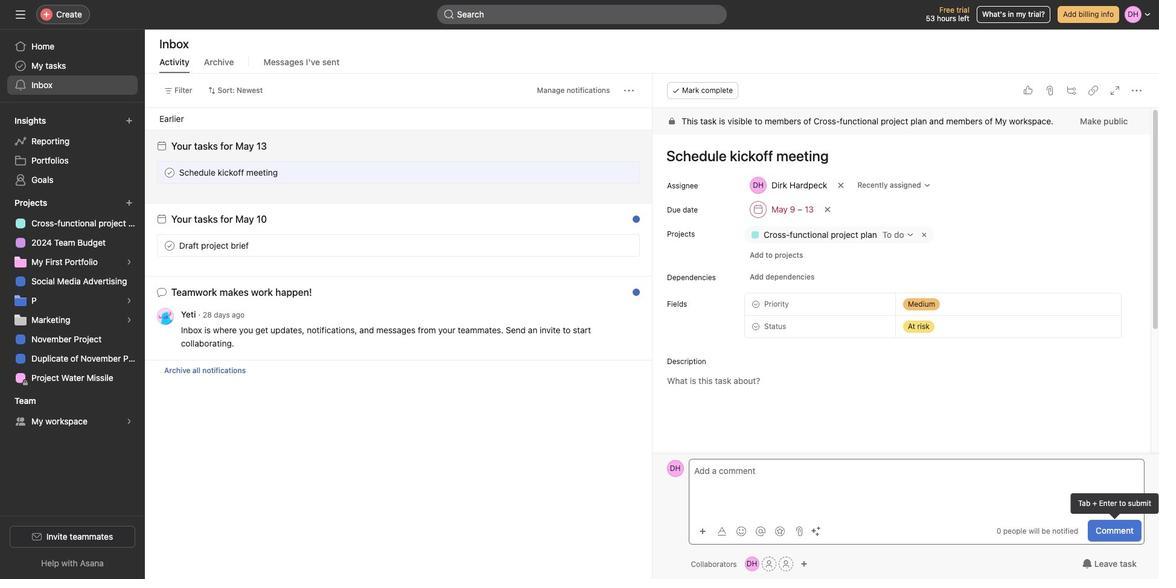 Task type: vqa. For each thing, say whether or not it's contained in the screenshot.
What's something that was harder than expected? TEXT FIELD
no



Task type: describe. For each thing, give the bounding box(es) containing it.
0 vertical spatial dh image
[[670, 460, 681, 477]]

global element
[[0, 30, 145, 102]]

at mention image
[[756, 526, 766, 536]]

new insights image
[[126, 117, 133, 124]]

attach a file or paste an image image
[[795, 526, 804, 536]]

1 archive notification image from the top
[[627, 217, 637, 227]]

ai assist options image
[[812, 526, 821, 536]]

2 archive notification image from the top
[[627, 291, 637, 300]]

1 vertical spatial 0 likes. click to like this task image
[[596, 168, 606, 177]]

0 vertical spatial 0 likes. click to like this task image
[[1023, 86, 1033, 95]]

mark complete image
[[162, 238, 177, 253]]

hide sidebar image
[[16, 10, 25, 19]]

see details, my first portfolio image
[[126, 259, 133, 266]]

add or remove collaborators image
[[801, 561, 808, 568]]

attachments: add a file to this task, schedule kickoff meeting image
[[1045, 86, 1055, 95]]

your tasks for may 13, task element
[[171, 141, 267, 152]]

teams element
[[0, 390, 145, 434]]

1 comment image
[[621, 168, 631, 177]]

see details, my workspace image
[[126, 418, 133, 425]]

Task Name text field
[[659, 142, 1136, 170]]

add subtask image
[[1067, 86, 1076, 95]]



Task type: locate. For each thing, give the bounding box(es) containing it.
1 vertical spatial dh image
[[747, 557, 758, 571]]

Mark complete checkbox
[[162, 238, 177, 253]]

main content
[[653, 108, 1151, 579]]

0 likes. click to like this task image
[[1023, 86, 1033, 95], [596, 168, 606, 177]]

main content inside schedule kickoff meeting dialog
[[653, 108, 1151, 579]]

0 horizontal spatial 0 likes. click to like this task image
[[596, 168, 606, 177]]

clear due date image
[[824, 206, 831, 213]]

see details, p image
[[126, 297, 133, 304]]

mark complete image
[[162, 165, 177, 180]]

schedule kickoff meeting dialog
[[653, 74, 1160, 579]]

insert an object image
[[699, 528, 706, 535]]

full screen image
[[1110, 86, 1120, 95]]

0 horizontal spatial dh image
[[670, 460, 681, 477]]

insights element
[[0, 110, 145, 192]]

archive notification image
[[627, 217, 637, 227], [627, 291, 637, 300]]

1 horizontal spatial 0 likes. click to like this task image
[[1023, 86, 1033, 95]]

more actions for this task image
[[1132, 86, 1142, 95]]

dh image
[[670, 460, 681, 477], [747, 557, 758, 571]]

list box
[[437, 5, 727, 24]]

1 vertical spatial archive notification image
[[627, 291, 637, 300]]

remove assignee image
[[838, 182, 845, 189]]

projects element
[[0, 192, 145, 390]]

new project or portfolio image
[[126, 199, 133, 207]]

copy task link image
[[1089, 86, 1098, 95]]

your tasks for may 10, task element
[[171, 214, 267, 225]]

0 likes. click to like this task image left 1 comment image
[[596, 168, 606, 177]]

emoji image
[[737, 526, 746, 536]]

Mark complete checkbox
[[162, 165, 177, 180]]

toolbar inside schedule kickoff meeting dialog
[[694, 522, 825, 540]]

appreciations image
[[775, 526, 785, 536]]

tooltip
[[1072, 494, 1159, 518]]

more actions image
[[624, 86, 634, 95]]

see details, marketing image
[[126, 317, 133, 324]]

1 horizontal spatial dh image
[[747, 557, 758, 571]]

toolbar
[[694, 522, 825, 540]]

0 vertical spatial archive notification image
[[627, 217, 637, 227]]

sort: newest image
[[208, 87, 215, 94]]

formatting image
[[717, 526, 727, 536]]

remove image
[[919, 230, 929, 240]]

0 likes. click to like this task image left "attachments: add a file to this task, schedule kickoff meeting" image
[[1023, 86, 1033, 95]]

isinverse image
[[445, 10, 454, 19]]



